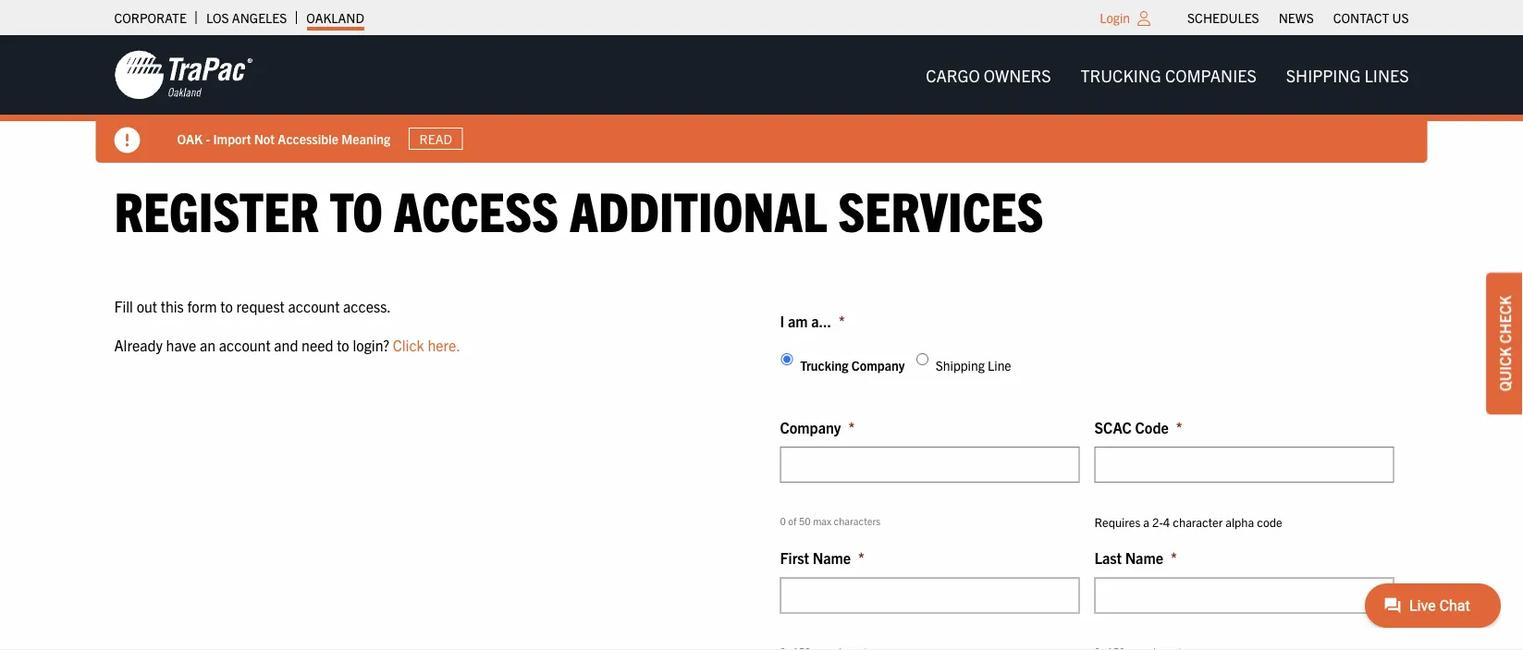 Task type: vqa. For each thing, say whether or not it's contained in the screenshot.
"menu bar" to the top
yes



Task type: describe. For each thing, give the bounding box(es) containing it.
register to access additional services
[[114, 175, 1044, 242]]

0 vertical spatial to
[[330, 175, 383, 242]]

schedules
[[1188, 9, 1260, 26]]

quick check
[[1496, 296, 1515, 392]]

* right a...
[[839, 312, 845, 330]]

name for last name
[[1126, 549, 1164, 567]]

corporate
[[114, 9, 187, 26]]

access.
[[343, 297, 391, 316]]

* for last name *
[[1171, 549, 1178, 567]]

line
[[988, 357, 1012, 374]]

0
[[780, 514, 786, 527]]

accessible
[[278, 130, 339, 147]]

a
[[1144, 514, 1150, 530]]

schedules link
[[1188, 5, 1260, 31]]

Shipping Line radio
[[917, 354, 929, 366]]

angeles
[[232, 9, 287, 26]]

contact us
[[1334, 9, 1410, 26]]

company *
[[780, 418, 855, 437]]

-
[[206, 130, 210, 147]]

quick check link
[[1487, 273, 1524, 415]]

login?
[[353, 336, 390, 354]]

requires
[[1095, 514, 1141, 530]]

oakland
[[307, 9, 365, 26]]

oakland link
[[307, 5, 365, 31]]

first name *
[[780, 549, 865, 567]]

already have an account and need to login? click here.
[[114, 336, 461, 354]]

fill out this form to request account access.
[[114, 297, 391, 316]]

contact us link
[[1334, 5, 1410, 31]]

an
[[200, 336, 216, 354]]

name for first name
[[813, 549, 851, 567]]

corporate link
[[114, 5, 187, 31]]

lines
[[1365, 64, 1410, 85]]

last
[[1095, 549, 1122, 567]]

0 of 50 max characters
[[780, 514, 881, 527]]

cargo owners
[[926, 64, 1052, 85]]

trucking for trucking companies
[[1081, 64, 1162, 85]]

shipping for shipping line
[[936, 357, 985, 374]]

click here. link
[[393, 336, 461, 354]]

trucking company
[[801, 357, 905, 374]]

shipping for shipping lines
[[1287, 64, 1362, 85]]

oak - import not accessible meaning
[[177, 130, 391, 147]]

form
[[187, 297, 217, 316]]

out
[[137, 297, 157, 316]]

last name *
[[1095, 549, 1178, 567]]

read
[[420, 130, 452, 147]]

max
[[813, 514, 832, 527]]

shipping lines link
[[1272, 56, 1424, 94]]

0 horizontal spatial account
[[219, 336, 271, 354]]

us
[[1393, 9, 1410, 26]]

meaning
[[342, 130, 391, 147]]

shipping lines
[[1287, 64, 1410, 85]]

login link
[[1100, 9, 1131, 26]]

of
[[789, 514, 797, 527]]

character
[[1174, 514, 1223, 530]]

quick
[[1496, 347, 1515, 392]]

2-
[[1153, 514, 1164, 530]]

menu bar inside banner
[[912, 56, 1424, 94]]

alpha
[[1226, 514, 1255, 530]]

shipping line
[[936, 357, 1012, 374]]

news
[[1279, 9, 1315, 26]]

trucking companies
[[1081, 64, 1257, 85]]

4
[[1164, 514, 1171, 530]]

0 vertical spatial account
[[288, 297, 340, 316]]

los
[[206, 9, 229, 26]]

trucking companies link
[[1066, 56, 1272, 94]]

have
[[166, 336, 196, 354]]

import
[[213, 130, 251, 147]]

light image
[[1138, 11, 1151, 26]]

companies
[[1166, 64, 1257, 85]]



Task type: locate. For each thing, give the bounding box(es) containing it.
shipping right 'shipping line' option
[[936, 357, 985, 374]]

services
[[838, 175, 1044, 242]]

to right form
[[220, 297, 233, 316]]

0 horizontal spatial name
[[813, 549, 851, 567]]

trucking for trucking company
[[801, 357, 849, 374]]

read link
[[409, 128, 463, 150]]

2 vertical spatial to
[[337, 336, 350, 354]]

trucking inside the register to access additional services main content
[[801, 357, 849, 374]]

not
[[254, 130, 275, 147]]

requires a 2-4 character alpha code
[[1095, 514, 1283, 530]]

1 horizontal spatial trucking
[[1081, 64, 1162, 85]]

menu bar containing schedules
[[1178, 5, 1419, 31]]

am
[[788, 312, 808, 330]]

menu bar
[[1178, 5, 1419, 31], [912, 56, 1424, 94]]

this
[[161, 297, 184, 316]]

Trucking Company radio
[[781, 354, 793, 366]]

1 horizontal spatial company
[[852, 357, 905, 374]]

1 horizontal spatial shipping
[[1287, 64, 1362, 85]]

shipping inside the register to access additional services main content
[[936, 357, 985, 374]]

code
[[1258, 514, 1283, 530]]

cargo
[[926, 64, 981, 85]]

news link
[[1279, 5, 1315, 31]]

1 horizontal spatial account
[[288, 297, 340, 316]]

register to access additional services main content
[[96, 175, 1428, 650]]

shipping
[[1287, 64, 1362, 85], [936, 357, 985, 374]]

company
[[852, 357, 905, 374], [780, 418, 842, 437]]

account up need
[[288, 297, 340, 316]]

1 vertical spatial company
[[780, 418, 842, 437]]

1 vertical spatial shipping
[[936, 357, 985, 374]]

name
[[813, 549, 851, 567], [1126, 549, 1164, 567]]

solid image
[[114, 127, 140, 153]]

a...
[[812, 312, 832, 330]]

los angeles
[[206, 9, 287, 26]]

request
[[236, 297, 285, 316]]

1 vertical spatial trucking
[[801, 357, 849, 374]]

trucking right trucking company option
[[801, 357, 849, 374]]

*
[[839, 312, 845, 330], [849, 418, 855, 437], [1177, 418, 1183, 437], [859, 549, 865, 567], [1171, 549, 1178, 567]]

1 vertical spatial to
[[220, 297, 233, 316]]

0 horizontal spatial company
[[780, 418, 842, 437]]

to down meaning
[[330, 175, 383, 242]]

characters
[[834, 514, 881, 527]]

scac
[[1095, 418, 1132, 437]]

trucking down login link
[[1081, 64, 1162, 85]]

first
[[780, 549, 810, 567]]

* for scac code *
[[1177, 418, 1183, 437]]

here.
[[428, 336, 461, 354]]

1 name from the left
[[813, 549, 851, 567]]

los angeles link
[[206, 5, 287, 31]]

contact
[[1334, 9, 1390, 26]]

scac code *
[[1095, 418, 1183, 437]]

account right "an"
[[219, 336, 271, 354]]

cargo owners link
[[912, 56, 1066, 94]]

* down characters
[[859, 549, 865, 567]]

owners
[[984, 64, 1052, 85]]

i
[[780, 312, 785, 330]]

check
[[1496, 296, 1515, 344]]

0 vertical spatial trucking
[[1081, 64, 1162, 85]]

shipping down news link
[[1287, 64, 1362, 85]]

oakland image
[[114, 49, 253, 101]]

already
[[114, 336, 163, 354]]

to right need
[[337, 336, 350, 354]]

fill
[[114, 297, 133, 316]]

0 vertical spatial shipping
[[1287, 64, 1362, 85]]

2 name from the left
[[1126, 549, 1164, 567]]

click
[[393, 336, 424, 354]]

0 horizontal spatial trucking
[[801, 357, 849, 374]]

oak
[[177, 130, 203, 147]]

menu bar containing cargo owners
[[912, 56, 1424, 94]]

access
[[394, 175, 559, 242]]

* right "code"
[[1177, 418, 1183, 437]]

1 horizontal spatial name
[[1126, 549, 1164, 567]]

50
[[799, 514, 811, 527]]

1 vertical spatial menu bar
[[912, 56, 1424, 94]]

* down requires a 2-4 character alpha code
[[1171, 549, 1178, 567]]

banner
[[0, 35, 1524, 163]]

register
[[114, 175, 319, 242]]

company down trucking company option
[[780, 418, 842, 437]]

0 vertical spatial menu bar
[[1178, 5, 1419, 31]]

name right last
[[1126, 549, 1164, 567]]

and
[[274, 336, 298, 354]]

None text field
[[780, 447, 1080, 483], [1095, 447, 1395, 483], [780, 447, 1080, 483], [1095, 447, 1395, 483]]

banner containing cargo owners
[[0, 35, 1524, 163]]

additional
[[570, 175, 828, 242]]

account
[[288, 297, 340, 316], [219, 336, 271, 354]]

* for first name *
[[859, 549, 865, 567]]

0 vertical spatial company
[[852, 357, 905, 374]]

* down trucking company on the bottom of page
[[849, 418, 855, 437]]

name right first
[[813, 549, 851, 567]]

company left 'shipping line' option
[[852, 357, 905, 374]]

trucking
[[1081, 64, 1162, 85], [801, 357, 849, 374]]

login
[[1100, 9, 1131, 26]]

i am a... *
[[780, 312, 845, 330]]

code
[[1136, 418, 1169, 437]]

None text field
[[780, 578, 1080, 614], [1095, 578, 1395, 614], [780, 578, 1080, 614], [1095, 578, 1395, 614]]

to
[[330, 175, 383, 242], [220, 297, 233, 316], [337, 336, 350, 354]]

0 horizontal spatial shipping
[[936, 357, 985, 374]]

need
[[302, 336, 334, 354]]

1 vertical spatial account
[[219, 336, 271, 354]]



